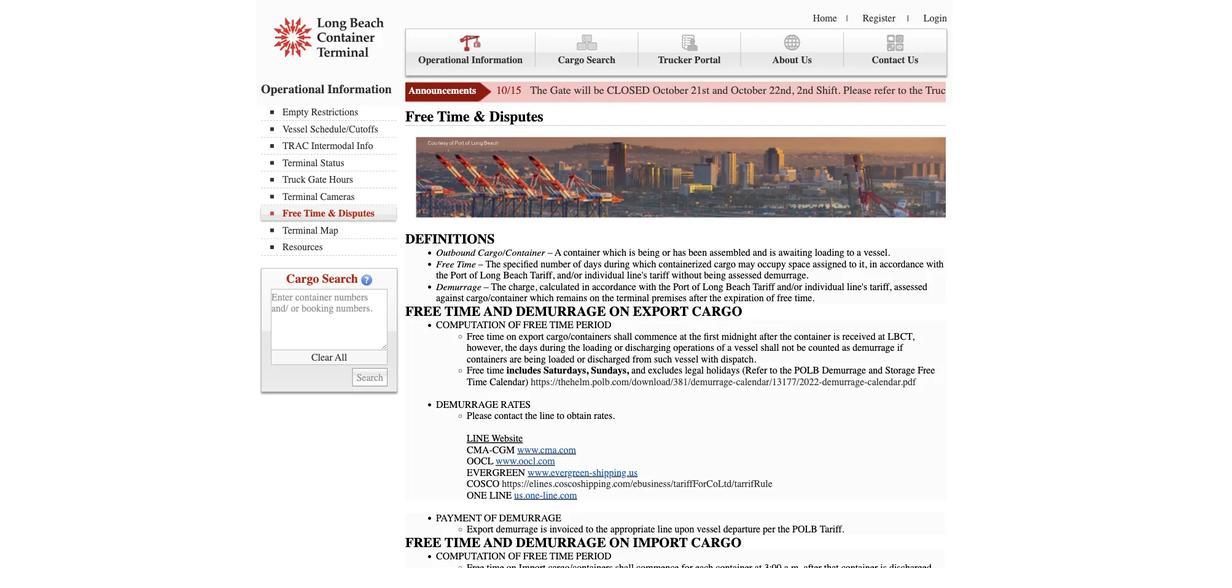 Task type: vqa. For each thing, say whether or not it's contained in the screenshot.
NO (CONTAINER DEPARTED)
no



Task type: locate. For each thing, give the bounding box(es) containing it.
line's left tariff
[[627, 270, 647, 281]]

demurrage
[[516, 304, 606, 320], [436, 399, 498, 411], [499, 513, 561, 524], [516, 536, 606, 551]]

demurrage inside free time and demurrage on export cargo computation of free time period
[[516, 304, 606, 320]]

beach
[[503, 270, 528, 281], [726, 281, 750, 293]]

1 vertical spatial be
[[797, 342, 806, 354]]

1 vertical spatial computation
[[436, 551, 506, 563]]

container right not
[[794, 331, 831, 342]]

being inside free time on export cargo/containers shall commence at the first midnight after the container is received at lbct, however, the days during the loading or discharging operations of a vessel shall not be counted as demurrage if containers are being loaded or discharged from such vessel with dispatch.
[[524, 354, 546, 365]]

beach down cargo/container
[[503, 270, 528, 281]]

disputes down cameras
[[338, 208, 375, 219]]

cma-
[[467, 445, 492, 456]]

during up 'terminal'
[[604, 259, 630, 270]]

loading up the sundays,
[[583, 342, 612, 354]]

the left export
[[505, 342, 517, 354]]

1 for from the left
[[1052, 84, 1065, 97]]

restrictions
[[311, 107, 358, 118]]

terminal down trac
[[283, 157, 318, 169]]

cargo
[[714, 259, 736, 270]]

or inside definitions​ outbound cargo/container – a container which is being or has been assembled and is awaiting loading to a vessel.
[[662, 247, 670, 259]]

line inside payment of demurrage export demurrage is invoiced to the appropriate line upon vessel departure per the polb tariff. free time and demurrage on import cargo
[[657, 524, 672, 536]]

operational information inside 'link'
[[418, 54, 523, 66]]

demurrage up the computation of free time period
[[496, 524, 538, 536]]

october left 22nd,
[[731, 84, 767, 97]]

of up holidays
[[717, 342, 725, 354]]

0 horizontal spatial line
[[540, 411, 554, 422]]

the inside – the charge, calculated in accordance with the port of long beach tariff and/or individual line's tariff, assessed against cargo/container which remains on the terminal premises after the expiration of free time.
[[491, 281, 506, 293]]

line left obtain on the bottom of the page
[[540, 411, 554, 422]]

us.one-
[[514, 490, 543, 501]]

1 computation from the top
[[436, 320, 506, 331]]

computation up the however,
[[436, 320, 506, 331]]

0 vertical spatial with
[[926, 259, 944, 270]]

midnight
[[721, 331, 757, 342]]

0 vertical spatial period
[[576, 320, 611, 331]]

disputes inside empty restrictions vessel schedule/cutoffs trac intermodal info terminal status truck gate hours terminal cameras free time & disputes terminal map resources
[[338, 208, 375, 219]]

time down definitions​
[[457, 259, 476, 270]]

terminal
[[617, 293, 649, 304]]

time down payment at the bottom of page
[[445, 536, 481, 551]]

0 vertical spatial terminal
[[283, 157, 318, 169]]

after inside free time on export cargo/containers shall commence at the first midnight after the container is received at lbct, however, the days during the loading or discharging operations of a vessel shall not be counted as demurrage if containers are being loaded or discharged from such vessel with dispatch.
[[759, 331, 777, 342]]

days right a
[[584, 259, 602, 270]]

1 horizontal spatial for
[[1154, 84, 1167, 97]]

0 horizontal spatial –
[[478, 259, 483, 270]]

1 vertical spatial disputes
[[338, 208, 375, 219]]

a left vessel.
[[857, 247, 861, 259]]

is left invoiced on the bottom left
[[540, 524, 547, 536]]

time for includes
[[487, 365, 504, 376]]

hours
[[978, 84, 1005, 97], [329, 174, 353, 185]]

0 horizontal spatial with
[[639, 281, 656, 293]]

to
[[898, 84, 907, 97], [847, 247, 854, 259], [849, 259, 857, 270], [770, 365, 777, 376], [557, 411, 564, 422], [586, 524, 593, 536]]

to inside payment of demurrage export demurrage is invoiced to the appropriate line upon vessel departure per the polb tariff. free time and demurrage on import cargo
[[586, 524, 593, 536]]

1 vertical spatial search
[[322, 272, 358, 286]]

1 period from the top
[[576, 320, 611, 331]]

and right assembled
[[753, 247, 767, 259]]

cargo
[[692, 304, 742, 320], [691, 536, 741, 551]]

time up containers at the bottom left of page
[[487, 331, 504, 342]]

0 horizontal spatial individual
[[585, 270, 624, 281]]

information up the restrictions
[[328, 82, 392, 96]]

time inside free time on export cargo/containers shall commence at the first midnight after the container is received at lbct, however, the days during the loading or discharging operations of a vessel shall not be counted as demurrage if containers are being loaded or discharged from such vessel with dispatch.
[[487, 331, 504, 342]]

beach down may
[[726, 281, 750, 293]]

during inside – the specified number of days during which containerized cargo may occupy space assigned to it, in accordance with the port of long beach tariff, and/or individual line's tariff without being assessed demurrage.
[[604, 259, 630, 270]]

is left as
[[833, 331, 840, 342]]

during up the free time includes saturdays, sundays,
[[540, 342, 566, 354]]

1 vertical spatial demurrage
[[496, 524, 538, 536]]

operational information
[[418, 54, 523, 66], [261, 82, 392, 96]]

1 horizontal spatial truck
[[925, 84, 951, 97]]

1 us from the left
[[801, 54, 812, 66]]

please left refer
[[843, 84, 872, 97]]

2 computation from the top
[[436, 551, 506, 563]]

of down outbound on the left top of the page
[[469, 270, 478, 281]]

0 horizontal spatial operational
[[261, 82, 324, 96]]

free time & disputes
[[405, 108, 543, 125]]

1 vertical spatial and
[[484, 536, 512, 551]]

contact us link
[[844, 32, 946, 67]]

0 vertical spatial on
[[590, 293, 600, 304]]

1 and from the top
[[484, 304, 512, 320]]

loading inside definitions​ outbound cargo/container – a container which is being or has been assembled and is awaiting loading to a vessel.
[[815, 247, 844, 259]]

menu bar
[[405, 29, 947, 76], [261, 105, 402, 256]]

3 terminal from the top
[[283, 225, 318, 236]]

1 vertical spatial accordance
[[592, 281, 636, 293]]

assessed
[[728, 270, 762, 281], [894, 281, 927, 293]]

and inside payment of demurrage export demurrage is invoiced to the appropriate line upon vessel departure per the polb tariff. free time and demurrage on import cargo
[[484, 536, 512, 551]]

and/or up remains
[[557, 270, 582, 281]]

None submit
[[352, 368, 388, 387]]

rates
[[501, 399, 531, 411]]

0 horizontal spatial on
[[507, 331, 516, 342]]

free inside payment of demurrage export demurrage is invoiced to the appropriate line upon vessel departure per the polb tariff. free time and demurrage on import cargo
[[405, 536, 441, 551]]

demurrage.
[[764, 270, 809, 281]]

0 vertical spatial operational
[[418, 54, 469, 66]]

operational information up empty restrictions link at the left top of the page
[[261, 82, 392, 96]]

1 vertical spatial hours
[[329, 174, 353, 185]]

us right 'contact'
[[907, 54, 918, 66]]

0 vertical spatial cargo
[[692, 304, 742, 320]]

individual inside – the charge, calculated in accordance with the port of long beach tariff and/or individual line's tariff, assessed against cargo/container which remains on the terminal premises after the expiration of free time.
[[805, 281, 844, 293]]

on inside – the charge, calculated in accordance with the port of long beach tariff and/or individual line's tariff, assessed against cargo/container which remains on the terminal premises after the expiration of free time.
[[590, 293, 600, 304]]

shall left not
[[761, 342, 779, 354]]

in right the calculated
[[582, 281, 590, 293]]

2 on from the top
[[609, 536, 630, 551]]

vessel
[[734, 342, 758, 354], [674, 354, 699, 365], [697, 524, 721, 536]]

assessed right tariff,
[[894, 281, 927, 293]]

being right are
[[524, 354, 546, 365]]

1 vertical spatial days
[[520, 342, 538, 354]]

line's inside – the specified number of days during which containerized cargo may occupy space assigned to it, in accordance with the port of long beach tariff, and/or individual line's tariff without being assessed demurrage.
[[627, 270, 647, 281]]

cargo down resources
[[286, 272, 319, 286]]

web
[[1008, 84, 1026, 97]]

and inside free time and demurrage on export cargo computation of free time period
[[484, 304, 512, 320]]

please left contact
[[467, 411, 492, 422]]

1 horizontal spatial individual
[[805, 281, 844, 293]]

operational inside 'link'
[[418, 54, 469, 66]]

disputes down 10/15
[[489, 108, 543, 125]]

free
[[405, 304, 441, 320], [523, 320, 547, 331], [405, 536, 441, 551], [523, 551, 547, 563]]

search inside 'link'
[[587, 54, 615, 66]]

2 vertical spatial of
[[508, 551, 521, 563]]

1 horizontal spatial please
[[843, 84, 872, 97]]

1 at from the left
[[680, 331, 687, 342]]

free for free time includes saturdays, sundays,
[[467, 365, 484, 376]]

truck down trac
[[283, 174, 306, 185]]

accordance right remains
[[592, 281, 636, 293]]

to inside definitions​ outbound cargo/container – a container which is being or has been assembled and is awaiting loading to a vessel.
[[847, 247, 854, 259]]

1 horizontal spatial –
[[484, 281, 489, 293]]

after left not
[[759, 331, 777, 342]]

0 horizontal spatial or
[[577, 354, 585, 365]]

assessed up expiration
[[728, 270, 762, 281]]

1 terminal from the top
[[283, 157, 318, 169]]

0 vertical spatial cargo
[[558, 54, 584, 66]]

for right page
[[1052, 84, 1065, 97]]

1 horizontal spatial port
[[673, 281, 689, 293]]

0 vertical spatial be
[[594, 84, 604, 97]]

be
[[594, 84, 604, 97], [797, 342, 806, 354]]

free inside free time on export cargo/containers shall commence at the first midnight after the container is received at lbct, however, the days during the loading or discharging operations of a vessel shall not be counted as demurrage if containers are being loaded or discharged from such vessel with dispatch.
[[467, 331, 484, 342]]

line left the "upon"
[[657, 524, 672, 536]]

be inside free time on export cargo/containers shall commence at the first midnight after the container is received at lbct, however, the days during the loading or discharging operations of a vessel shall not be counted as demurrage if containers are being loaded or discharged from such vessel with dispatch.
[[797, 342, 806, 354]]

port down containerized
[[673, 281, 689, 293]]

the down not
[[780, 365, 792, 376]]

0 horizontal spatial us
[[801, 54, 812, 66]]

import
[[633, 536, 688, 551]]

and down the discharging
[[631, 365, 646, 376]]

period down invoiced on the bottom left
[[576, 551, 611, 563]]

if
[[897, 342, 903, 354]]

0 vertical spatial the
[[530, 84, 547, 97]]

assessed inside – the specified number of days during which containerized cargo may occupy space assigned to it, in accordance with the port of long beach tariff, and/or individual line's tariff without being assessed demurrage.
[[728, 270, 762, 281]]

and/or
[[557, 270, 582, 281], [777, 281, 802, 293]]

assembled
[[709, 247, 750, 259]]

tariff.
[[820, 524, 844, 536]]

2 horizontal spatial which
[[632, 259, 656, 270]]

sundays,
[[591, 365, 629, 376]]

2 us from the left
[[907, 54, 918, 66]]

0 horizontal spatial port
[[451, 270, 467, 281]]

2 terminal from the top
[[283, 191, 318, 202]]

1 vertical spatial during
[[540, 342, 566, 354]]

in inside – the specified number of days during which containerized cargo may occupy space assigned to it, in accordance with the port of long beach tariff, and/or individual line's tariff without being assessed demurrage.
[[869, 259, 877, 270]]

is inside payment of demurrage export demurrage is invoiced to the appropriate line upon vessel departure per the polb tariff. free time and demurrage on import cargo
[[540, 524, 547, 536]]

container inside definitions​ outbound cargo/container – a container which is being or has been assembled and is awaiting loading to a vessel.
[[563, 247, 600, 259]]

long
[[480, 270, 501, 281], [703, 281, 723, 293]]

https://thehelm.polb.com/download/381/demurrage-calendar/13177/2022-demurrage-calendar.pdf
[[531, 376, 916, 388]]

in inside – the charge, calculated in accordance with the port of long beach tariff and/or individual line's tariff, assessed against cargo/container which remains on the terminal premises after the expiration of free time.
[[582, 281, 590, 293]]

2 and from the top
[[484, 536, 512, 551]]

demurrage
[[853, 342, 895, 354], [496, 524, 538, 536]]

line down evergreen at bottom
[[489, 490, 512, 501]]

counted
[[808, 342, 839, 354]]

holidays
[[706, 365, 740, 376]]

– inside – the charge, calculated in accordance with the port of long beach tariff and/or individual line's tariff, assessed against cargo/container which remains on the terminal premises after the expiration of free time.
[[484, 281, 489, 293]]

october
[[653, 84, 688, 97], [731, 84, 767, 97]]

1 horizontal spatial demurrage
[[822, 365, 866, 376]]

2 period from the top
[[576, 551, 611, 563]]

1 on from the top
[[609, 304, 630, 320]]

being down assembled
[[704, 270, 726, 281]]

shipping.us
[[593, 467, 638, 479]]

on left export
[[609, 304, 630, 320]]

– the specified number of days during which containerized cargo may occupy space assigned to it, in accordance with the port of long beach tariff, and/or individual line's tariff without being assessed demurrage.
[[436, 259, 944, 281]]

0 vertical spatial truck
[[925, 84, 951, 97]]

0 horizontal spatial beach
[[503, 270, 528, 281]]

line's
[[627, 270, 647, 281], [847, 281, 867, 293]]

1 vertical spatial demurrage
[[822, 365, 866, 376]]

0 horizontal spatial during
[[540, 342, 566, 354]]

trucker portal link
[[638, 32, 741, 67]]

cameras
[[320, 191, 355, 202]]

0 horizontal spatial gate
[[308, 174, 327, 185]]

with inside – the specified number of days during which containerized cargo may occupy space assigned to it, in accordance with the port of long beach tariff, and/or individual line's tariff without being assessed demurrage.
[[926, 259, 944, 270]]

0 horizontal spatial in
[[582, 281, 590, 293]]

cargo search up will
[[558, 54, 615, 66]]

0 horizontal spatial long
[[480, 270, 501, 281]]

menu bar containing empty restrictions
[[261, 105, 402, 256]]

21st
[[691, 84, 709, 97]]

not
[[782, 342, 794, 354]]

cargo
[[558, 54, 584, 66], [286, 272, 319, 286]]

on right remains
[[590, 293, 600, 304]]

calculated
[[540, 281, 579, 293]]

assigned
[[813, 259, 847, 270]]

1 horizontal spatial line's
[[847, 281, 867, 293]]

– right free time
[[478, 259, 483, 270]]

at right commence on the right
[[680, 331, 687, 342]]

1 horizontal spatial on
[[590, 293, 600, 304]]

container inside free time on export cargo/containers shall commence at the first midnight after the container is received at lbct, however, the days during the loading or discharging operations of a vessel shall not be counted as demurrage if containers are being loaded or discharged from such vessel with dispatch.
[[794, 331, 831, 342]]

2 horizontal spatial with
[[926, 259, 944, 270]]

vessel.
[[864, 247, 890, 259]]

time up demurrage rates
[[467, 376, 487, 388]]

https://thehelm.polb.com/download/381/demurrage-
[[531, 376, 736, 388]]

0 horizontal spatial for
[[1052, 84, 1065, 97]]

oocl
[[467, 456, 493, 467]]

0 vertical spatial computation
[[436, 320, 506, 331]]

may
[[738, 259, 755, 270]]

0 horizontal spatial accordance
[[592, 281, 636, 293]]

terminal down 'truck gate hours' link
[[283, 191, 318, 202]]

against
[[436, 293, 464, 304]]

the left 'terminal'
[[602, 293, 614, 304]]

1 horizontal spatial hours
[[978, 84, 1005, 97]]

1 vertical spatial the
[[486, 259, 501, 270]]

1 vertical spatial after
[[759, 331, 777, 342]]

2 | from the left
[[907, 14, 909, 23]]

polb down counted
[[794, 365, 819, 376]]

– inside – the specified number of days during which containerized cargo may occupy space assigned to it, in accordance with the port of long beach tariff, and/or individual line's tariff without being assessed demurrage.
[[478, 259, 483, 270]]

of
[[508, 320, 521, 331], [484, 513, 497, 524], [508, 551, 521, 563]]

free down the however,
[[467, 365, 484, 376]]

0 horizontal spatial information
[[328, 82, 392, 96]]

line's inside – the charge, calculated in accordance with the port of long beach tariff and/or individual line's tariff, assessed against cargo/container which remains on the terminal premises after the expiration of free time.
[[847, 281, 867, 293]]

terminal up resources
[[283, 225, 318, 236]]

1 vertical spatial being
[[704, 270, 726, 281]]

1 vertical spatial loading
[[583, 342, 612, 354]]

demurrage down as
[[822, 365, 866, 376]]

or up the sundays,
[[615, 342, 623, 354]]

0 horizontal spatial container
[[563, 247, 600, 259]]

free for free time on export cargo/containers shall commence at the first midnight after the container is received at lbct, however, the days during the loading or discharging operations of a vessel shall not be counted as demurrage if containers are being loaded or discharged from such vessel with dispatch.
[[467, 331, 484, 342]]

free time includes saturdays, sundays,
[[467, 365, 629, 376]]

2 time from the top
[[487, 365, 504, 376]]

1 horizontal spatial cargo
[[558, 54, 584, 66]]

0 vertical spatial menu bar
[[405, 29, 947, 76]]

of inside free time on export cargo/containers shall commence at the first midnight after the container is received at lbct, however, the days during the loading or discharging operations of a vessel shall not be counted as demurrage if containers are being loaded or discharged from such vessel with dispatch.
[[717, 342, 725, 354]]

0 horizontal spatial and/or
[[557, 270, 582, 281]]

shall up discharged
[[614, 331, 632, 342]]

and down charge,
[[484, 304, 512, 320]]

1 vertical spatial of
[[484, 513, 497, 524]]

10/15 the gate will be closed october 21st and october 22nd, 2nd shift. please refer to the truck gate hours web page for further gate details for the week
[[496, 84, 1208, 97]]

0 horizontal spatial loading
[[583, 342, 612, 354]]

1 vertical spatial polb
[[792, 524, 817, 536]]

& down announcements
[[473, 108, 486, 125]]

trac
[[283, 140, 309, 152]]

us inside 'contact us' link
[[907, 54, 918, 66]]

time down remains
[[550, 320, 573, 331]]

0 vertical spatial a
[[857, 247, 861, 259]]

days inside – the specified number of days during which containerized cargo may occupy space assigned to it, in accordance with the port of long beach tariff, and/or individual line's tariff without being assessed demurrage.
[[584, 259, 602, 270]]

on
[[609, 304, 630, 320], [609, 536, 630, 551]]

demurrage down the calculated
[[516, 304, 606, 320]]

time for on
[[487, 331, 504, 342]]

announcements
[[408, 85, 476, 96]]

the right contact
[[525, 411, 537, 422]]

tariff,
[[530, 270, 555, 281]]

1 vertical spatial line
[[657, 524, 672, 536]]

accordance inside – the charge, calculated in accordance with the port of long beach tariff and/or individual line's tariff, assessed against cargo/container which remains on the terminal premises after the expiration of free time.
[[592, 281, 636, 293]]

on
[[590, 293, 600, 304], [507, 331, 516, 342]]

us
[[801, 54, 812, 66], [907, 54, 918, 66]]

definitions​
[[405, 232, 495, 247]]

calendar/13177/2022-
[[736, 376, 822, 388]]

during inside free time on export cargo/containers shall commence at the first midnight after the container is received at lbct, however, the days during the loading or discharging operations of a vessel shall not be counted as demurrage if containers are being loaded or discharged from such vessel with dispatch.
[[540, 342, 566, 354]]

1 horizontal spatial |
[[907, 14, 909, 23]]

1 vertical spatial operational
[[261, 82, 324, 96]]

port inside – the charge, calculated in accordance with the port of long beach tariff and/or individual line's tariff, assessed against cargo/container which remains on the terminal premises after the expiration of free time.
[[673, 281, 689, 293]]

1 horizontal spatial line
[[657, 524, 672, 536]]

0 vertical spatial cargo search
[[558, 54, 615, 66]]

1 october from the left
[[653, 84, 688, 97]]

the left charge,
[[491, 281, 506, 293]]

dispatch.
[[721, 354, 756, 365]]

0 horizontal spatial after
[[689, 293, 707, 304]]

which
[[602, 247, 626, 259], [632, 259, 656, 270], [530, 293, 554, 304]]

cargo search down resources link at the top left of page
[[286, 272, 358, 286]]

0 vertical spatial container
[[563, 247, 600, 259]]

after
[[689, 293, 707, 304], [759, 331, 777, 342]]

1 horizontal spatial accordance
[[880, 259, 924, 270]]

register
[[863, 12, 895, 24]]

|
[[846, 14, 848, 23], [907, 14, 909, 23]]

the for specified
[[486, 259, 501, 270]]

and down one
[[484, 536, 512, 551]]

are
[[510, 354, 522, 365]]

on inside free time on export cargo/containers shall commence at the first midnight after the container is received at lbct, however, the days during the loading or discharging operations of a vessel shall not be counted as demurrage if containers are being loaded or discharged from such vessel with dispatch.
[[507, 331, 516, 342]]

on left export
[[507, 331, 516, 342]]

1 vertical spatial period
[[576, 551, 611, 563]]

0 vertical spatial on
[[609, 304, 630, 320]]

0 vertical spatial disputes
[[489, 108, 543, 125]]

individual down assigned
[[805, 281, 844, 293]]

0 vertical spatial of
[[508, 320, 521, 331]]

0 horizontal spatial days
[[520, 342, 538, 354]]

2 vertical spatial terminal
[[283, 225, 318, 236]]

time inside empty restrictions vessel schedule/cutoffs trac intermodal info terminal status truck gate hours terminal cameras free time & disputes terminal map resources
[[304, 208, 325, 219]]

and inside definitions​ outbound cargo/container – a container which is being or has been assembled and is awaiting loading to a vessel.
[[753, 247, 767, 259]]

beach inside – the specified number of days during which containerized cargo may occupy space assigned to it, in accordance with the port of long beach tariff, and/or individual line's tariff without being assessed demurrage.
[[503, 270, 528, 281]]

free down announcements
[[405, 108, 434, 125]]

trucker portal
[[658, 54, 721, 66]]

1 horizontal spatial with
[[701, 354, 718, 365]]

– for specified
[[478, 259, 483, 270]]

0 horizontal spatial cargo
[[286, 272, 319, 286]]

operational
[[418, 54, 469, 66], [261, 82, 324, 96]]

2 for from the left
[[1154, 84, 1167, 97]]

– left a
[[548, 247, 553, 259]]

free time on export cargo/containers shall commence at the first midnight after the container is received at lbct, however, the days during the loading or discharging operations of a vessel shall not be counted as demurrage if containers are being loaded or discharged from such vessel with dispatch.
[[467, 331, 914, 365]]

cargo up will
[[558, 54, 584, 66]]

truck gate hours link
[[270, 174, 396, 185]]

long up cargo/container
[[480, 270, 501, 281]]

us right about
[[801, 54, 812, 66]]

the inside – the specified number of days during which containerized cargo may occupy space assigned to it, in accordance with the port of long beach tariff, and/or individual line's tariff without being assessed demurrage.
[[486, 259, 501, 270]]

(refer
[[742, 365, 767, 376]]

the left first
[[689, 331, 701, 342]]

1 vertical spatial in
[[582, 281, 590, 293]]

1 vertical spatial with
[[639, 281, 656, 293]]

saturdays,
[[543, 365, 588, 376]]

time
[[445, 304, 481, 320], [550, 320, 573, 331], [445, 536, 481, 551], [550, 551, 573, 563]]

0 horizontal spatial &
[[328, 208, 336, 219]]

polb
[[794, 365, 819, 376], [792, 524, 817, 536]]

1 horizontal spatial search
[[587, 54, 615, 66]]

1 horizontal spatial menu bar
[[405, 29, 947, 76]]

us for contact us
[[907, 54, 918, 66]]

for right details in the right top of the page
[[1154, 84, 1167, 97]]

operational up announcements
[[418, 54, 469, 66]]

cargo inside payment of demurrage export demurrage is invoiced to the appropriate line upon vessel departure per the polb tariff. free time and demurrage on import cargo
[[691, 536, 741, 551]]

cosco
[[467, 479, 500, 490]]

outbound
[[436, 247, 475, 259]]

specified
[[503, 259, 538, 270]]

days up the includes
[[520, 342, 538, 354]]

assessed inside – the charge, calculated in accordance with the port of long beach tariff and/or individual line's tariff, assessed against cargo/container which remains on the terminal premises after the expiration of free time.
[[894, 281, 927, 293]]

search down resources link at the top left of page
[[322, 272, 358, 286]]

awaiting
[[778, 247, 812, 259]]

2 at from the left
[[878, 331, 885, 342]]

or left has
[[662, 247, 670, 259]]

definitions​ outbound cargo/container – a container which is being or has been assembled and is awaiting loading to a vessel.
[[405, 232, 890, 259]]

search up will
[[587, 54, 615, 66]]

1 horizontal spatial operational
[[418, 54, 469, 66]]

in right the it,
[[869, 259, 877, 270]]

resources
[[283, 242, 323, 253]]

2 horizontal spatial or
[[662, 247, 670, 259]]

1 horizontal spatial us
[[907, 54, 918, 66]]

number
[[541, 259, 571, 270]]

us inside about us link
[[801, 54, 812, 66]]

0 horizontal spatial hours
[[329, 174, 353, 185]]

beach inside – the charge, calculated in accordance with the port of long beach tariff and/or individual line's tariff, assessed against cargo/container which remains on the terminal premises after the expiration of free time.
[[726, 281, 750, 293]]

1 time from the top
[[487, 331, 504, 342]]

with inside free time on export cargo/containers shall commence at the first midnight after the container is received at lbct, however, the days during the loading or discharging operations of a vessel shall not be counted as demurrage if containers are being loaded or discharged from such vessel with dispatch.
[[701, 354, 718, 365]]

of inside payment of demurrage export demurrage is invoiced to the appropriate line upon vessel departure per the polb tariff. free time and demurrage on import cargo
[[484, 513, 497, 524]]

0 horizontal spatial |
[[846, 14, 848, 23]]

0 vertical spatial days
[[584, 259, 602, 270]]

individual up 'terminal'
[[585, 270, 624, 281]]

free inside and excludes legal holidays (refer to the polb demurrage and storage free time calendar)
[[918, 365, 935, 376]]

vessel inside payment of demurrage export demurrage is invoiced to the appropriate line upon vessel departure per the polb tariff. free time and demurrage on import cargo
[[697, 524, 721, 536]]

time left are
[[487, 365, 504, 376]]

the up the saturdays,
[[568, 342, 580, 354]]

free for free time
[[436, 259, 454, 270]]

polb left tariff.
[[792, 524, 817, 536]]

charge,
[[509, 281, 537, 293]]

or
[[662, 247, 670, 259], [615, 342, 623, 354], [577, 354, 585, 365]]

1 vertical spatial menu bar
[[261, 105, 402, 256]]

0 vertical spatial and
[[484, 304, 512, 320]]

0 horizontal spatial disputes
[[338, 208, 375, 219]]



Task type: describe. For each thing, give the bounding box(es) containing it.
intermodal
[[311, 140, 354, 152]]

portal
[[695, 54, 721, 66]]

individual inside – the specified number of days during which containerized cargo may occupy space assigned to it, in accordance with the port of long beach tariff, and/or individual line's tariff without being assessed demurrage.
[[585, 270, 624, 281]]

one
[[467, 490, 487, 501]]

to inside – the specified number of days during which containerized cargo may occupy space assigned to it, in accordance with the port of long beach tariff, and/or individual line's tariff without being assessed demurrage.
[[849, 259, 857, 270]]

menu bar containing operational information
[[405, 29, 947, 76]]

week
[[1186, 84, 1208, 97]]

polb inside payment of demurrage export demurrage is invoiced to the appropriate line upon vessel departure per the polb tariff. free time and demurrage on import cargo
[[792, 524, 817, 536]]

page
[[1029, 84, 1050, 97]]

is left awaiting
[[769, 247, 776, 259]]

free for free time & disputes
[[405, 108, 434, 125]]

export
[[519, 331, 544, 342]]

first
[[704, 331, 719, 342]]

truck inside empty restrictions vessel schedule/cutoffs trac intermodal info terminal status truck gate hours terminal cameras free time & disputes terminal map resources
[[283, 174, 306, 185]]

with inside – the charge, calculated in accordance with the port of long beach tariff and/or individual line's tariff, assessed against cargo/container which remains on the terminal premises after the expiration of free time.
[[639, 281, 656, 293]]

2 horizontal spatial gate
[[954, 84, 975, 97]]

computation inside free time and demurrage on export cargo computation of free time period
[[436, 320, 506, 331]]

1 | from the left
[[846, 14, 848, 23]]

of inside free time and demurrage on export cargo computation of free time period
[[508, 320, 521, 331]]

tariff,
[[870, 281, 892, 293]]

demurrage down line.com
[[516, 536, 606, 551]]

free time & disputes link
[[270, 208, 396, 219]]

excludes
[[648, 365, 682, 376]]

long inside – the charge, calculated in accordance with the port of long beach tariff and/or individual line's tariff, assessed against cargo/container which remains on the terminal premises after the expiration of free time.
[[703, 281, 723, 293]]

2 october from the left
[[731, 84, 767, 97]]

clear all button
[[271, 351, 388, 365]]

0 horizontal spatial demurrage
[[436, 281, 481, 293]]

after inside – the charge, calculated in accordance with the port of long beach tariff and/or individual line's tariff, assessed against cargo/container which remains on the terminal premises after the expiration of free time.
[[689, 293, 707, 304]]

demurrage down us.one- at bottom
[[499, 513, 561, 524]]

contact
[[872, 54, 905, 66]]

port inside – the specified number of days during which containerized cargo may occupy space assigned to it, in accordance with the port of long beach tariff, and/or individual line's tariff without being assessed demurrage.
[[451, 270, 467, 281]]

demurrage inside free time on export cargo/containers shall commence at the first midnight after the container is received at lbct, however, the days during the loading or discharging operations of a vessel shall not be counted as demurrage if containers are being loaded or discharged from such vessel with dispatch.
[[853, 342, 895, 354]]

schedule/cutoffs
[[310, 123, 378, 135]]

about us
[[772, 54, 812, 66]]

https://elines.coscoshipping.com/ebusiness/tariffforcoltd/tarrifrule
[[502, 479, 773, 490]]

legal
[[685, 365, 704, 376]]

information inside operational information 'link'
[[471, 54, 523, 66]]

period inside free time and demurrage on export cargo computation of free time period
[[576, 320, 611, 331]]

long inside – the specified number of days during which containerized cargo may occupy space assigned to it, in accordance with the port of long beach tariff, and/or individual line's tariff without being assessed demurrage.
[[480, 270, 501, 281]]

time inside payment of demurrage export demurrage is invoiced to the appropriate line upon vessel departure per the polb tariff. free time and demurrage on import cargo
[[445, 536, 481, 551]]

www.evergreen-shipping.us link
[[528, 467, 638, 479]]

of for payment of demurrage export demurrage is invoiced to the appropriate line upon vessel departure per the polb tariff. free time and demurrage on import cargo
[[484, 513, 497, 524]]

the inside – the specified number of days during which containerized cargo may occupy space assigned to it, in accordance with the port of long beach tariff, and/or individual line's tariff without being assessed demurrage.
[[436, 270, 448, 281]]

vessel schedule/cutoffs link
[[270, 123, 396, 135]]

cargo inside free time and demurrage on export cargo computation of free time period
[[692, 304, 742, 320]]

will
[[574, 84, 591, 97]]

remains
[[556, 293, 587, 304]]

1 horizontal spatial or
[[615, 342, 623, 354]]

accordance inside – the specified number of days during which containerized cargo may occupy space assigned to it, in accordance with the port of long beach tariff, and/or individual line's tariff without being assessed demurrage.
[[880, 259, 924, 270]]

demurrage inside payment of demurrage export demurrage is invoiced to the appropriate line upon vessel departure per the polb tariff. free time and demurrage on import cargo
[[496, 524, 538, 536]]

about
[[772, 54, 798, 66]]

demurrage up cma-
[[436, 399, 498, 411]]

on inside payment of demurrage export demurrage is invoiced to the appropriate line upon vessel departure per the polb tariff. free time and demurrage on import cargo
[[609, 536, 630, 551]]

0 horizontal spatial search
[[322, 272, 358, 286]]

tariff
[[753, 281, 775, 293]]

of left free
[[766, 293, 774, 304]]

cargo/container
[[478, 247, 545, 259]]

calendar.pdf
[[868, 376, 916, 388]]

free inside empty restrictions vessel schedule/cutoffs trac intermodal info terminal status truck gate hours terminal cameras free time & disputes terminal map resources
[[283, 208, 301, 219]]

0 vertical spatial line
[[540, 411, 554, 422]]

time down announcements
[[437, 108, 470, 125]]

contact us
[[872, 54, 918, 66]]

1 horizontal spatial shall
[[761, 342, 779, 354]]

discharging
[[625, 342, 671, 354]]

Enter container numbers and/ or booking numbers.  text field
[[271, 289, 388, 351]]

and/or inside – the specified number of days during which containerized cargo may occupy space assigned to it, in accordance with the port of long beach tariff, and/or individual line's tariff without being assessed demurrage.
[[557, 270, 582, 281]]

empty restrictions vessel schedule/cutoffs trac intermodal info terminal status truck gate hours terminal cameras free time & disputes terminal map resources
[[283, 107, 378, 253]]

being inside definitions​ outbound cargo/container – a container which is being or has been assembled and is awaiting loading to a vessel.
[[638, 247, 660, 259]]

however,
[[467, 342, 503, 354]]

and right 21st
[[712, 84, 728, 97]]

the left without
[[659, 281, 671, 293]]

the left appropriate
[[596, 524, 608, 536]]

the right refer
[[909, 84, 923, 97]]

1 vertical spatial cargo search
[[286, 272, 358, 286]]

containers
[[467, 354, 507, 365]]

commence
[[635, 331, 677, 342]]

payment
[[436, 513, 482, 524]]

vessel right the such
[[674, 354, 699, 365]]

which inside definitions​ outbound cargo/container – a container which is being or has been assembled and is awaiting loading to a vessel.
[[602, 247, 626, 259]]

www.cma.com link
[[517, 445, 576, 456]]

1 vertical spatial please
[[467, 411, 492, 422]]

operations
[[673, 342, 714, 354]]

line.com
[[543, 490, 577, 501]]

& inside empty restrictions vessel schedule/cutoffs trac intermodal info terminal status truck gate hours terminal cameras free time & disputes terminal map resources
[[328, 208, 336, 219]]

it,
[[859, 259, 867, 270]]

– for charge,
[[484, 281, 489, 293]]

please contact the line to obtain rates.
[[467, 411, 615, 422]]

the for gate
[[530, 84, 547, 97]]

has
[[673, 247, 686, 259]]

cargo inside cargo search 'link'
[[558, 54, 584, 66]]

1 horizontal spatial &
[[473, 108, 486, 125]]

– the charge, calculated in accordance with the port of long beach tariff and/or individual line's tariff, assessed against cargo/container which remains on the terminal premises after the expiration of free time.
[[436, 281, 927, 304]]

gate inside empty restrictions vessel schedule/cutoffs trac intermodal info terminal status truck gate hours terminal cameras free time & disputes terminal map resources
[[308, 174, 327, 185]]

refer
[[874, 84, 895, 97]]

0 vertical spatial line
[[467, 433, 489, 445]]

and excludes legal holidays (refer to the polb demurrage and storage free time calendar)
[[467, 365, 935, 388]]

occupy
[[758, 259, 786, 270]]

time down invoiced on the bottom left
[[550, 551, 573, 563]]

1 horizontal spatial gate
[[550, 84, 571, 97]]

the left expiration
[[710, 293, 722, 304]]

export
[[633, 304, 689, 320]]

further
[[1068, 84, 1098, 97]]

received
[[842, 331, 876, 342]]

0 horizontal spatial operational information
[[261, 82, 392, 96]]

which inside – the specified number of days during which containerized cargo may occupy space assigned to it, in accordance with the port of long beach tariff, and/or individual line's tariff without being assessed demurrage.
[[632, 259, 656, 270]]

home link
[[813, 12, 837, 24]]

on inside free time and demurrage on export cargo computation of free time period
[[609, 304, 630, 320]]

1 vertical spatial line
[[489, 490, 512, 501]]

free time and demurrage on export cargo computation of free time period
[[405, 304, 742, 331]]

www.oocl.com
[[496, 456, 555, 467]]

empty
[[283, 107, 309, 118]]

shift.
[[816, 84, 841, 97]]

demurrage inside and excludes legal holidays (refer to the polb demurrage and storage free time calendar)
[[822, 365, 866, 376]]

time up the however,
[[445, 304, 481, 320]]

storage
[[885, 365, 915, 376]]

cargo search inside 'link'
[[558, 54, 615, 66]]

0 horizontal spatial shall
[[614, 331, 632, 342]]

10/15
[[496, 84, 521, 97]]

a inside definitions​ outbound cargo/container – a container which is being or has been assembled and is awaiting loading to a vessel.
[[857, 247, 861, 259]]

login link
[[924, 12, 947, 24]]

operational information link
[[406, 32, 536, 67]]

1 vertical spatial cargo
[[286, 272, 319, 286]]

– inside definitions​ outbound cargo/container – a container which is being or has been assembled and is awaiting loading to a vessel.
[[548, 247, 553, 259]]

status
[[320, 157, 344, 169]]

vessel up (refer
[[734, 342, 758, 354]]

www.cma.com
[[517, 445, 576, 456]]

cargo/container
[[466, 293, 527, 304]]

gate
[[1101, 84, 1119, 97]]

map
[[320, 225, 338, 236]]

days inside free time on export cargo/containers shall commence at the first midnight after the container is received at lbct, however, the days during the loading or discharging operations of a vessel shall not be counted as demurrage if containers are being loaded or discharged from such vessel with dispatch.
[[520, 342, 538, 354]]

terminal status link
[[270, 157, 396, 169]]

loading inside free time on export cargo/containers shall commence at the first midnight after the container is received at lbct, however, the days during the loading or discharging operations of a vessel shall not be counted as demurrage if containers are being loaded or discharged from such vessel with dispatch.
[[583, 342, 612, 354]]

22nd,
[[769, 84, 794, 97]]

which inside – the charge, calculated in accordance with the port of long beach tariff and/or individual line's tariff, assessed against cargo/container which remains on the terminal premises after the expiration of free time.
[[530, 293, 554, 304]]

to inside and excludes legal holidays (refer to the polb demurrage and storage free time calendar)
[[770, 365, 777, 376]]

time inside and excludes legal holidays (refer to the polb demurrage and storage free time calendar)
[[467, 376, 487, 388]]

is up 'terminal'
[[629, 247, 635, 259]]

clear
[[311, 352, 333, 363]]

0 vertical spatial please
[[843, 84, 872, 97]]

terminal map link
[[270, 225, 396, 236]]

cargo search link
[[536, 32, 638, 67]]

the down free
[[780, 331, 792, 342]]

a inside free time on export cargo/containers shall commence at the first midnight after the container is received at lbct, however, the days during the loading or discharging operations of a vessel shall not be counted as demurrage if containers are being loaded or discharged from such vessel with dispatch.
[[727, 342, 732, 354]]

https://thehelm.polb.com/download/381/demurrage-calendar/13177/2022-demurrage-calendar.pdf link
[[531, 376, 916, 388]]

and left 'storage'
[[869, 365, 883, 376]]

the inside and excludes legal holidays (refer to the polb demurrage and storage free time calendar)
[[780, 365, 792, 376]]

of right number
[[573, 259, 581, 270]]

includes
[[507, 365, 541, 376]]

closed
[[607, 84, 650, 97]]

containerized
[[659, 259, 712, 270]]

0 horizontal spatial be
[[594, 84, 604, 97]]

the right per
[[778, 524, 790, 536]]

without
[[672, 270, 702, 281]]

contact
[[494, 411, 523, 422]]

0 vertical spatial hours
[[978, 84, 1005, 97]]

payment of demurrage export demurrage is invoiced to the appropriate line upon vessel departure per the polb tariff. free time and demurrage on import cargo
[[405, 513, 844, 551]]

the for charge,
[[491, 281, 506, 293]]

and/or inside – the charge, calculated in accordance with the port of long beach tariff and/or individual line's tariff, assessed against cargo/container which remains on the terminal premises after the expiration of free time.
[[777, 281, 802, 293]]

polb inside and excludes legal holidays (refer to the polb demurrage and storage free time calendar)
[[794, 365, 819, 376]]

terminal cameras link
[[270, 191, 396, 202]]

us for about us
[[801, 54, 812, 66]]

hours inside empty restrictions vessel schedule/cutoffs trac intermodal info terminal status truck gate hours terminal cameras free time & disputes terminal map resources
[[329, 174, 353, 185]]

obtain
[[567, 411, 591, 422]]

free time
[[436, 259, 476, 270]]

departure
[[723, 524, 760, 536]]

lbct,
[[888, 331, 914, 342]]

space
[[788, 259, 810, 270]]

being inside – the specified number of days during which containerized cargo may occupy space assigned to it, in accordance with the port of long beach tariff, and/or individual line's tariff without being assessed demurrage.
[[704, 270, 726, 281]]

https://elines.coscoshipping.com/ebusiness/tariffforcoltd/tarrifrule link
[[502, 479, 773, 490]]

of for computation of free time period
[[508, 551, 521, 563]]

1 horizontal spatial disputes
[[489, 108, 543, 125]]

is inside free time on export cargo/containers shall commence at the first midnight after the container is received at lbct, however, the days during the loading or discharging operations of a vessel shall not be counted as demurrage if containers are being loaded or discharged from such vessel with dispatch.
[[833, 331, 840, 342]]

of down containerized
[[692, 281, 700, 293]]

cgm
[[492, 445, 515, 456]]

the left week
[[1169, 84, 1183, 97]]



